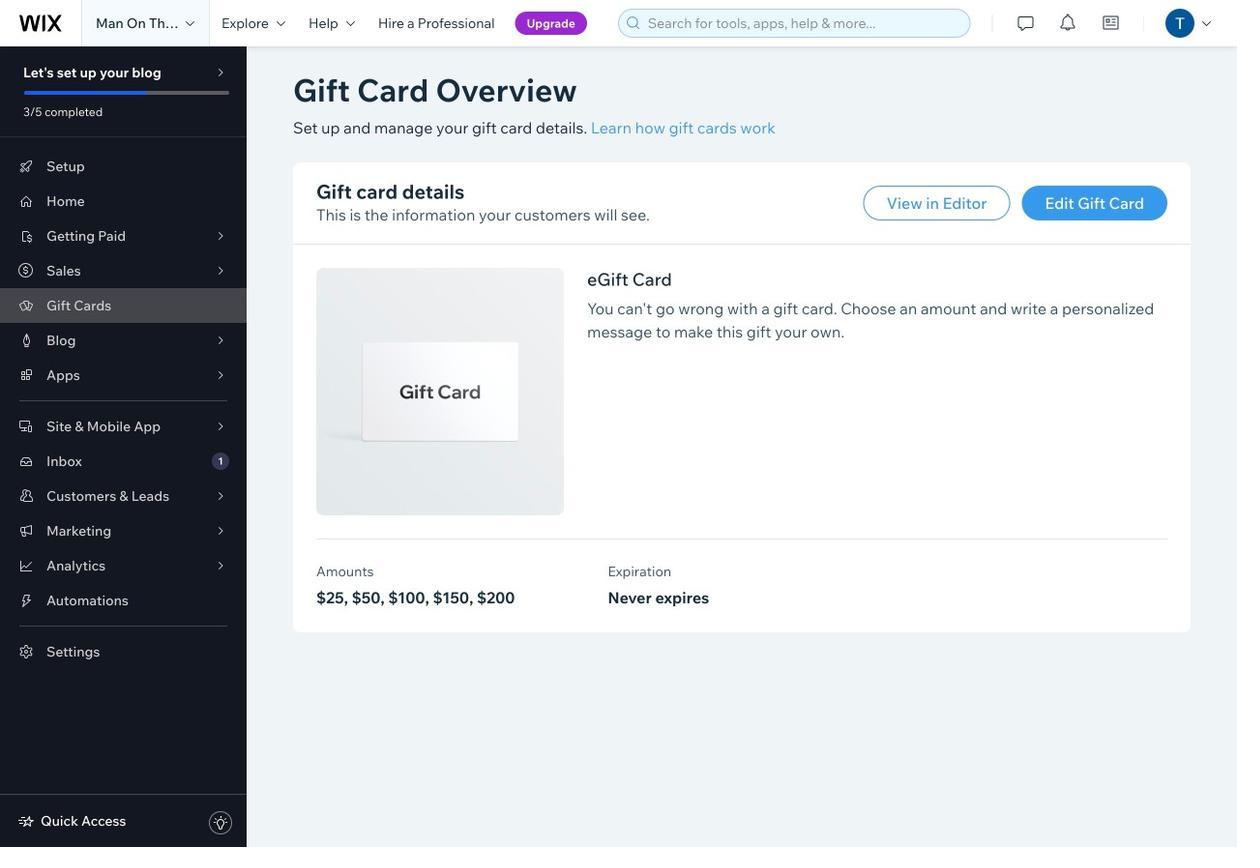 Task type: locate. For each thing, give the bounding box(es) containing it.
Search for tools, apps, help & more... field
[[642, 10, 964, 37]]

sidebar element
[[0, 46, 247, 847]]



Task type: vqa. For each thing, say whether or not it's contained in the screenshot.
3.6 (275)
no



